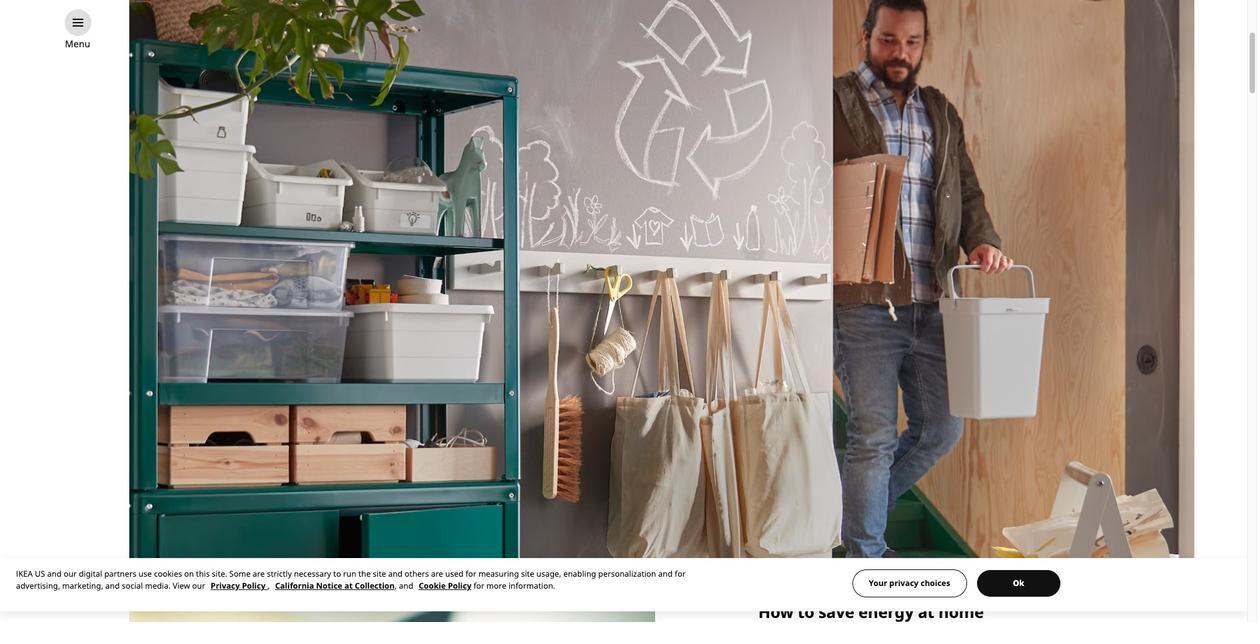 Task type: describe. For each thing, give the bounding box(es) containing it.
advertising,
[[16, 581, 60, 592]]

1 are from the left
[[253, 569, 265, 580]]

view
[[173, 581, 190, 592]]

california
[[275, 581, 314, 592]]

information.
[[509, 581, 555, 592]]

cookie
[[419, 581, 446, 592]]

usage,
[[537, 569, 561, 580]]

use
[[139, 569, 152, 580]]

notice
[[316, 581, 342, 592]]

ikea
[[16, 569, 33, 580]]

and up privacy policy , california notice at collection , and cookie policy for more information.
[[388, 569, 403, 580]]

this
[[196, 569, 210, 580]]

more
[[487, 581, 507, 592]]

on
[[184, 569, 194, 580]]

2 site from the left
[[521, 569, 534, 580]]

site.
[[212, 569, 227, 580]]

choices
[[921, 578, 950, 589]]

menu button
[[65, 37, 90, 51]]

marketing,
[[62, 581, 103, 592]]

recycling bins on a green shelving unit with cabinet against a gray wall next to a rack from which hang carrier bags. image
[[130, 0, 1194, 559]]

and right personalization
[[658, 569, 673, 580]]

used
[[445, 569, 464, 580]]

1 policy from the left
[[242, 581, 266, 592]]

and right the us
[[47, 569, 62, 580]]

california notice at collection link
[[275, 581, 395, 592]]

measuring
[[479, 569, 519, 580]]

privacy
[[211, 581, 240, 592]]

cookie policy link
[[419, 581, 472, 592]]

necessary
[[294, 569, 331, 580]]

enabling
[[563, 569, 596, 580]]

for right used
[[466, 569, 477, 580]]

and down others
[[399, 581, 413, 592]]

2 , from the left
[[395, 581, 397, 592]]

partners
[[104, 569, 136, 580]]

ikea us and our digital partners use cookies on this site. some are strictly necessary to run the site and others are used for measuring site usage, enabling personalization and for advertising, marketing, and social media. view our
[[16, 569, 686, 592]]

cookies
[[154, 569, 182, 580]]



Task type: vqa. For each thing, say whether or not it's contained in the screenshot.
Privacy Policy , California Notice at Collection , and Cookie Policy for more information.
yes



Task type: locate. For each thing, give the bounding box(es) containing it.
0 horizontal spatial our
[[64, 569, 77, 580]]

our down this
[[192, 581, 205, 592]]

social
[[122, 581, 143, 592]]

are
[[253, 569, 265, 580], [431, 569, 443, 580]]

1 horizontal spatial are
[[431, 569, 443, 580]]

site up information.
[[521, 569, 534, 580]]

a person's hand presses the on/off switch on the cord of a white led work lamp on a light-blue tray table. image
[[130, 602, 655, 623]]

media.
[[145, 581, 171, 592]]

our up "marketing,"
[[64, 569, 77, 580]]

1 horizontal spatial policy
[[448, 581, 472, 592]]

0 horizontal spatial site
[[373, 569, 386, 580]]

0 horizontal spatial policy
[[242, 581, 266, 592]]

strictly
[[267, 569, 292, 580]]

collection
[[355, 581, 395, 592]]

at
[[345, 581, 353, 592]]

our
[[64, 569, 77, 580], [192, 581, 205, 592]]

some
[[229, 569, 251, 580]]

are up cookie
[[431, 569, 443, 580]]

run
[[343, 569, 356, 580]]

digital
[[79, 569, 102, 580]]

for
[[466, 569, 477, 580], [675, 569, 686, 580], [474, 581, 485, 592]]

,
[[268, 581, 270, 592], [395, 581, 397, 592]]

1 horizontal spatial our
[[192, 581, 205, 592]]

0 horizontal spatial ,
[[268, 581, 270, 592]]

1 horizontal spatial site
[[521, 569, 534, 580]]

us
[[35, 569, 45, 580]]

ok
[[1013, 578, 1025, 589]]

are right the some
[[253, 569, 265, 580]]

your privacy choices
[[869, 578, 950, 589]]

personalization
[[598, 569, 656, 580]]

ok button
[[977, 571, 1061, 597]]

2 policy from the left
[[448, 581, 472, 592]]

your
[[869, 578, 888, 589]]

your privacy choices button
[[852, 570, 967, 598]]

, down strictly
[[268, 581, 270, 592]]

0 horizontal spatial are
[[253, 569, 265, 580]]

site up privacy policy , california notice at collection , and cookie policy for more information.
[[373, 569, 386, 580]]

1 site from the left
[[373, 569, 386, 580]]

others
[[405, 569, 429, 580]]

privacy
[[890, 578, 919, 589]]

1 , from the left
[[268, 581, 270, 592]]

for right personalization
[[675, 569, 686, 580]]

for left more
[[474, 581, 485, 592]]

the
[[358, 569, 371, 580]]

0 vertical spatial our
[[64, 569, 77, 580]]

1 horizontal spatial ,
[[395, 581, 397, 592]]

privacy policy link
[[211, 581, 268, 592]]

policy down the some
[[242, 581, 266, 592]]

policy
[[242, 581, 266, 592], [448, 581, 472, 592]]

privacy policy , california notice at collection , and cookie policy for more information.
[[211, 581, 555, 592]]

site
[[373, 569, 386, 580], [521, 569, 534, 580]]

, up a person's hand presses the on/off switch on the cord of a white led work lamp on a light-blue tray table. image
[[395, 581, 397, 592]]

and down partners
[[105, 581, 120, 592]]

policy down used
[[448, 581, 472, 592]]

menu
[[65, 37, 90, 50]]

to
[[333, 569, 341, 580]]

1 vertical spatial our
[[192, 581, 205, 592]]

2 are from the left
[[431, 569, 443, 580]]

and
[[47, 569, 62, 580], [388, 569, 403, 580], [658, 569, 673, 580], [105, 581, 120, 592], [399, 581, 413, 592]]



